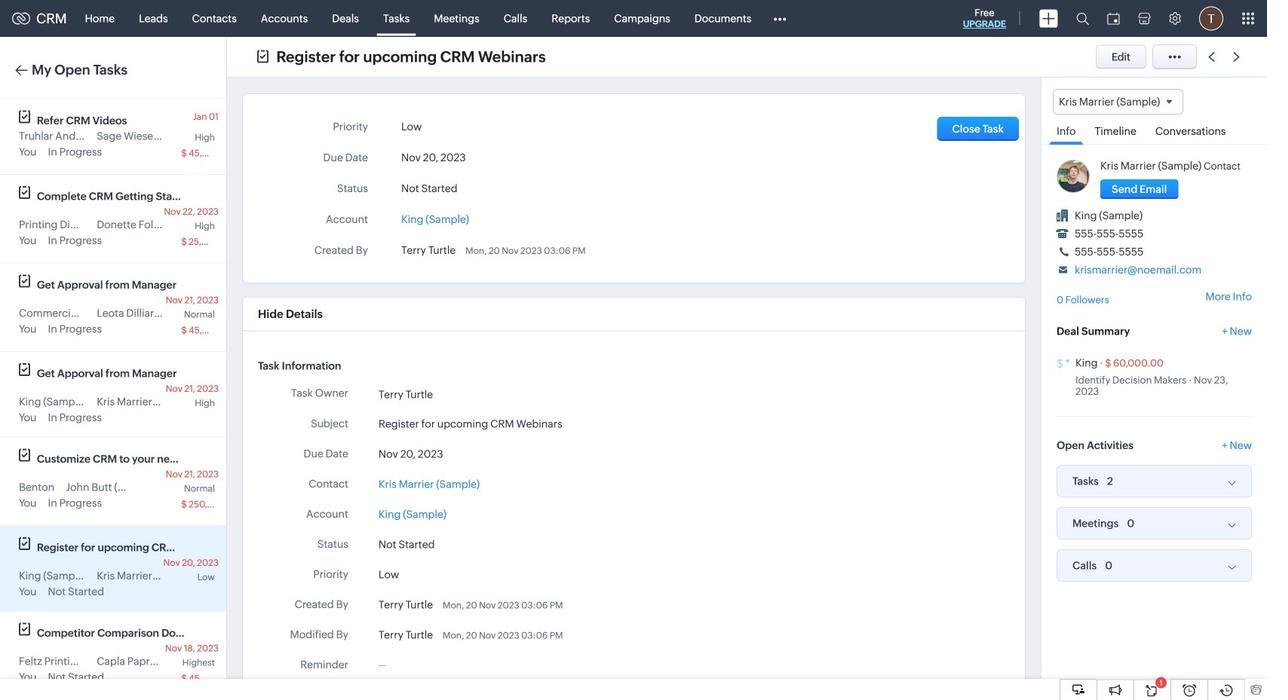 Task type: vqa. For each thing, say whether or not it's contained in the screenshot.
(Sample) inside the "LINK"
no



Task type: locate. For each thing, give the bounding box(es) containing it.
None button
[[1101, 180, 1179, 199]]

search image
[[1077, 12, 1090, 25]]

create menu element
[[1031, 0, 1068, 37]]

profile image
[[1200, 6, 1224, 31]]

None field
[[1053, 89, 1184, 115]]

next record image
[[1234, 52, 1244, 62]]

create menu image
[[1040, 9, 1059, 28]]



Task type: describe. For each thing, give the bounding box(es) containing it.
profile element
[[1191, 0, 1233, 37]]

logo image
[[12, 12, 30, 25]]

Other Modules field
[[764, 6, 796, 31]]

search element
[[1068, 0, 1099, 37]]

calendar image
[[1108, 12, 1121, 25]]

previous record image
[[1209, 52, 1216, 62]]



